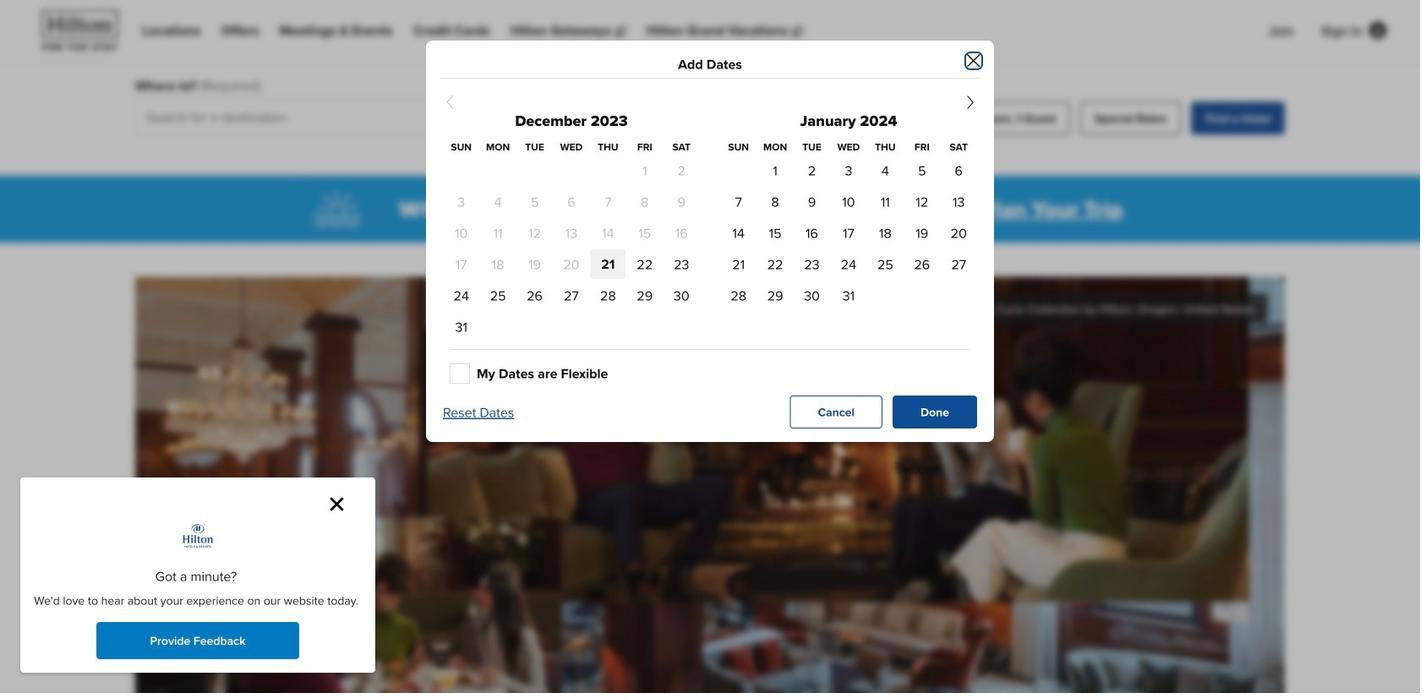 Task type: vqa. For each thing, say whether or not it's contained in the screenshot.
WHERE WILL YOU STAY NEXT? CHOOSE FROM TOP DESTINATIONS. element
yes



Task type: describe. For each thing, give the bounding box(es) containing it.
close image
[[330, 497, 344, 512]]

2 grid from the left
[[720, 140, 978, 311]]

none checkbox inside 'add dates' dialog
[[450, 364, 470, 384]]

sun over water image
[[297, 182, 378, 236]]



Task type: locate. For each thing, give the bounding box(es) containing it.
add dates element
[[453, 58, 967, 71]]

three people sitting around a fire in a living room image
[[135, 277, 1285, 693]]

1 grid from the left
[[443, 140, 700, 342]]

1 horizontal spatial grid
[[720, 140, 978, 311]]

hilton for the stay image
[[34, 7, 129, 54]]

grid
[[443, 140, 700, 342], [720, 140, 978, 311]]

0 horizontal spatial grid
[[443, 140, 700, 342]]

dialog
[[20, 478, 375, 673]]

None checkbox
[[450, 364, 470, 384]]

where will you stay next? choose from top destinations. element
[[399, 196, 1124, 223]]

add dates dialog
[[426, 41, 994, 442]]

hilton hotels & resorts logo image
[[172, 519, 224, 560]]



